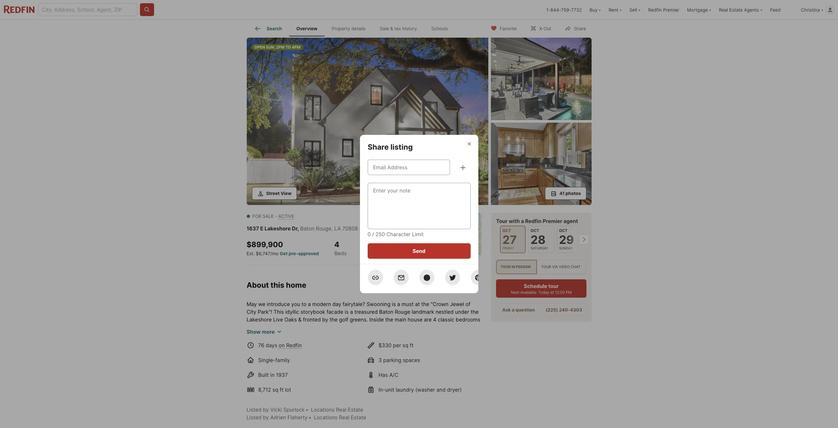 Task type: locate. For each thing, give the bounding box(es) containing it.
1 horizontal spatial oct
[[531, 228, 539, 233]]

• up flaherty
[[306, 407, 309, 413]]

1 vertical spatial listed
[[247, 414, 262, 421]]

tax
[[395, 26, 401, 31]]

at up landmark
[[415, 301, 420, 307]]

an
[[450, 324, 456, 331], [395, 386, 400, 392]]

moving
[[287, 347, 305, 354]]

hero
[[456, 363, 467, 369]]

at down tour
[[551, 290, 554, 295]]

0 horizontal spatial 4
[[335, 240, 340, 249]]

list box
[[496, 260, 587, 274]]

2 vertical spatial of
[[398, 370, 403, 377]]

on inside may we introduce you to a modern day fairytale? swooning is a must at the "crown jewel of city park"! this idyllic storybook facade is a treasured baton rouge landmark nestled under the lakeshore live oaks  &  fronted by the golf greens. inside the main house are 4 classic bedrooms spanning the 1st  &  2nd levels with the original wood floors  &  millwork. there is also an enchanting caretaker's cottage with one bedroom/bath, kitchenette + a little unexpected magic(ie hidden storage). the main foyer opens to a nostalgic staircase  &  a new brick-clad half bath for guests. moving into the living room is the wood-burning fireplace that will provide the backdrop for cherished memories to be made. a sunny siren's song will pull you into the adjacent den with a built-in bar, vaulted ceilings  &  terracotta tile floors. sunlight is the hero of this space emphasized by floor to ceiling windows with views of the new deck  &  landscaped courtyard. the primary bedroom has a sweeping layout, double walk-in closets  &  spacious ensuite bath. previous improvements include pella windows, an architecural shingle roof replacement on both structures in (2009), copper awnings  &  gutters. the outdoor oasis  includes a gunite lap-pool with cascading slate fountain, cool-tile decking under the covered outdoor living space, outdoor shower, seperate pool bath with washer/dryer area, a large climate controlled workshop/storage, a 22kw generac generator, bluestone pavers, automated gate  & double carport. to add to the folklore, the structure is total masonry constructi
[[279, 394, 285, 400]]

via
[[552, 265, 558, 269]]

spaces
[[403, 357, 420, 363]]

rouge inside may we introduce you to a modern day fairytale? swooning is a must at the "crown jewel of city park"! this idyllic storybook facade is a treasured baton rouge landmark nestled under the lakeshore live oaks  &  fronted by the golf greens. inside the main house are 4 classic bedrooms spanning the 1st  &  2nd levels with the original wood floors  &  millwork. there is also an enchanting caretaker's cottage with one bedroom/bath, kitchenette + a little unexpected magic(ie hidden storage). the main foyer opens to a nostalgic staircase  &  a new brick-clad half bath for guests. moving into the living room is the wood-burning fireplace that will provide the backdrop for cherished memories to be made. a sunny siren's song will pull you into the adjacent den with a built-in bar, vaulted ceilings  &  terracotta tile floors. sunlight is the hero of this space emphasized by floor to ceiling windows with views of the new deck  &  landscaped courtyard. the primary bedroom has a sweeping layout, double walk-in closets  &  spacious ensuite bath. previous improvements include pella windows, an architecural shingle roof replacement on both structures in (2009), copper awnings  &  gutters. the outdoor oasis  includes a gunite lap-pool with cascading slate fountain, cool-tile decking under the covered outdoor living space, outdoor shower, seperate pool bath with washer/dryer area, a large climate controlled workshop/storage, a 22kw generac generator, bluestone pavers, automated gate  & double carport. to add to the folklore, the structure is total masonry constructi
[[395, 309, 411, 315]]

by down facade
[[323, 316, 328, 323]]

1 vertical spatial main
[[321, 340, 333, 346]]

adrien
[[271, 414, 286, 421]]

tour for tour in person
[[501, 265, 511, 269]]

to down bedroom/bath,
[[364, 340, 369, 346]]

days
[[266, 342, 277, 349]]

0 horizontal spatial ft
[[280, 387, 284, 393]]

under up area,
[[405, 401, 420, 408]]

share for share listing
[[368, 143, 389, 152]]

outdoor up workshop/storage,
[[278, 409, 298, 416]]

1 horizontal spatial ,
[[332, 225, 333, 232]]

of right views
[[398, 370, 403, 377]]

oct inside oct 29 sunday
[[559, 228, 568, 233]]

baton down "swooning"
[[380, 309, 394, 315]]

rouge
[[316, 225, 332, 232], [395, 309, 411, 315]]

this
[[271, 281, 285, 290], [247, 370, 256, 377]]

redfin for 76 days on redfin
[[286, 342, 302, 349]]

pool down both
[[277, 401, 288, 408]]

character
[[387, 231, 411, 238]]

pool up generac
[[342, 409, 353, 416]]

and
[[437, 387, 446, 393]]

sq right 'per' on the bottom of page
[[403, 342, 409, 349]]

into up memories
[[306, 347, 315, 354]]

controlled
[[247, 417, 271, 423]]

0 vertical spatial ft
[[410, 342, 414, 349]]

0 horizontal spatial tile
[[376, 401, 383, 408]]

tour left via
[[541, 265, 551, 269]]

on right days
[[279, 342, 285, 349]]

0 vertical spatial into
[[306, 347, 315, 354]]

clad
[[457, 340, 467, 346]]

an up unexpected
[[450, 324, 456, 331]]

locations up folklore, at the bottom
[[314, 414, 338, 421]]

2 horizontal spatial redfin
[[649, 7, 662, 12]]

0 horizontal spatial at
[[415, 301, 420, 307]]

0 horizontal spatial living
[[247, 409, 260, 416]]

0 vertical spatial listed
[[247, 407, 262, 413]]

live
[[273, 316, 283, 323]]

next
[[511, 290, 520, 295]]

1 vertical spatial share
[[368, 143, 389, 152]]

the down in-unit laundry (washer and dryer)
[[415, 394, 425, 400]]

1 vertical spatial an
[[395, 386, 400, 392]]

redfin inside "button"
[[649, 7, 662, 12]]

oct down agent
[[559, 228, 568, 233]]

redfin premier
[[649, 7, 680, 12]]

by up carport.
[[263, 414, 269, 421]]

2 vertical spatial outdoor
[[278, 409, 298, 416]]

• right flaherty
[[309, 414, 312, 421]]

treasured
[[355, 309, 378, 315]]

share inside button
[[574, 26, 587, 31]]

estate up generac
[[348, 407, 363, 413]]

$330 per sq ft
[[379, 342, 414, 349]]

0 horizontal spatial oct
[[503, 228, 511, 233]]

carport.
[[265, 425, 284, 428]]

the up bedrooms
[[471, 309, 479, 315]]

1 horizontal spatial an
[[450, 324, 456, 331]]

today
[[539, 290, 550, 295]]

floors
[[374, 324, 388, 331]]

new up that on the bottom
[[431, 340, 441, 346]]

ask
[[503, 307, 511, 313]]

tab list
[[247, 20, 461, 36]]

1 horizontal spatial bath
[[354, 409, 365, 416]]

listed up controlled
[[247, 407, 262, 413]]

out
[[544, 26, 552, 31]]

240-
[[559, 307, 570, 313]]

2,725
[[393, 240, 414, 249]]

parking
[[384, 357, 402, 363]]

1 vertical spatial on
[[279, 394, 285, 400]]

oct for 27
[[503, 228, 511, 233]]

storage).
[[287, 340, 309, 346]]

real right 22kw at the left of the page
[[339, 414, 350, 421]]

main up millwork.
[[395, 316, 407, 323]]

share for share
[[574, 26, 587, 31]]

main left "foyer"
[[321, 340, 333, 346]]

& down sunny at left bottom
[[364, 363, 368, 369]]

under down jewel
[[455, 309, 470, 315]]

1 vertical spatial into
[[441, 355, 451, 361]]

1 vertical spatial tile
[[376, 401, 383, 408]]

estate
[[348, 407, 363, 413], [351, 414, 366, 421]]

1 vertical spatial pool
[[342, 409, 353, 416]]

1 horizontal spatial under
[[455, 309, 470, 315]]

redfin for tour with a redfin premier agent
[[525, 218, 542, 224]]

bath down magic(ie
[[247, 347, 258, 354]]

oaks
[[285, 316, 297, 323]]

primary
[[284, 378, 303, 385]]

emphasized
[[273, 370, 303, 377]]

with up emphasized
[[280, 363, 290, 369]]

feed
[[771, 7, 781, 12]]

& right the deck
[[439, 370, 442, 377]]

with left one at left bottom
[[324, 332, 334, 338]]

of
[[466, 301, 471, 307], [469, 363, 474, 369], [398, 370, 403, 377]]

to right "add"
[[304, 425, 309, 428]]

1 vertical spatial rouge
[[395, 309, 411, 315]]

this left home
[[271, 281, 285, 290]]

structure
[[350, 425, 372, 428]]

0 vertical spatial bath
[[247, 347, 258, 354]]

sq
[[403, 342, 409, 349], [273, 387, 279, 393]]

add
[[293, 425, 302, 428]]

baton inside may we introduce you to a modern day fairytale? swooning is a must at the "crown jewel of city park"! this idyllic storybook facade is a treasured baton rouge landmark nestled under the lakeshore live oaks  &  fronted by the golf greens. inside the main house are 4 classic bedrooms spanning the 1st  &  2nd levels with the original wood floors  &  millwork. there is also an enchanting caretaker's cottage with one bedroom/bath, kitchenette + a little unexpected magic(ie hidden storage). the main foyer opens to a nostalgic staircase  &  a new brick-clad half bath for guests. moving into the living room is the wood-burning fireplace that will provide the backdrop for cherished memories to be made. a sunny siren's song will pull you into the adjacent den with a built-in bar, vaulted ceilings  &  terracotta tile floors. sunlight is the hero of this space emphasized by floor to ceiling windows with views of the new deck  &  landscaped courtyard. the primary bedroom has a sweeping layout, double walk-in closets  &  spacious ensuite bath. previous improvements include pella windows, an architecural shingle roof replacement on both structures in (2009), copper awnings  &  gutters. the outdoor oasis  includes a gunite lap-pool with cascading slate fountain, cool-tile decking under the covered outdoor living space, outdoor shower, seperate pool bath with washer/dryer area, a large climate controlled workshop/storage, a 22kw generac generator, bluestone pavers, automated gate  & double carport. to add to the folklore, the structure is total masonry constructi
[[380, 309, 394, 315]]

1 vertical spatial under
[[405, 401, 420, 408]]

1 horizontal spatial ft
[[410, 342, 414, 349]]

sale
[[263, 213, 274, 219]]

share
[[574, 26, 587, 31], [368, 143, 389, 152]]

generator,
[[361, 417, 386, 423]]

sunlight
[[420, 363, 440, 369]]

, left la on the bottom left of page
[[332, 225, 333, 232]]

1 vertical spatial this
[[247, 370, 256, 377]]

automated
[[432, 417, 458, 423]]

0 horizontal spatial will
[[412, 355, 420, 361]]

& down 'unit'
[[390, 394, 394, 400]]

tour up "oct 27 friday"
[[496, 218, 508, 224]]

4303
[[570, 307, 583, 313]]

be
[[336, 355, 343, 361]]

oct up friday
[[503, 228, 511, 233]]

0 vertical spatial will
[[438, 347, 446, 354]]

1 vertical spatial •
[[309, 414, 312, 421]]

listed
[[247, 407, 262, 413], [247, 414, 262, 421]]

submit search image
[[144, 6, 150, 13]]

2nd
[[293, 324, 302, 331]]

available:
[[521, 290, 538, 295]]

1637 e lakeshore dr, baton rouge, la 70808 image
[[247, 38, 489, 205], [491, 38, 592, 120], [491, 123, 592, 205]]

for up den at the bottom of page
[[271, 355, 278, 361]]

is left also
[[433, 324, 437, 331]]

swooning
[[367, 301, 391, 307]]

1 vertical spatial redfin
[[525, 218, 542, 224]]

for
[[253, 213, 262, 219]]

tile down song
[[395, 363, 402, 369]]

pool
[[277, 401, 288, 408], [342, 409, 353, 416]]

ensuite
[[247, 386, 265, 392]]

& up kitchenette
[[390, 324, 393, 331]]

2 horizontal spatial the
[[415, 394, 425, 400]]

2 oct from the left
[[531, 228, 539, 233]]

storybook
[[301, 309, 325, 315]]

living up be
[[326, 347, 339, 354]]

the up one at left bottom
[[331, 324, 339, 331]]

ft down '+'
[[410, 342, 414, 349]]

1 vertical spatial sq
[[273, 387, 279, 393]]

saturday
[[531, 246, 548, 251]]

locations up 22kw at the left of the page
[[311, 407, 335, 413]]

oct down 'tour with a redfin premier agent'
[[531, 228, 539, 233]]

3.5
[[362, 240, 374, 249]]

City, Address, School, Agent, ZIP search field
[[38, 3, 137, 16]]

0 vertical spatial lakeshore
[[265, 225, 291, 232]]

introduce
[[267, 301, 290, 307]]

tour left person
[[501, 265, 511, 269]]

tile down awnings
[[376, 401, 383, 408]]

0 vertical spatial under
[[455, 309, 470, 315]]

0 vertical spatial real
[[336, 407, 347, 413]]

4 inside the 4 beds
[[335, 240, 340, 249]]

share inside "dialog"
[[368, 143, 389, 152]]

for up backdrop
[[259, 347, 266, 354]]

1 , from the left
[[298, 225, 299, 232]]

2 vertical spatial redfin
[[286, 342, 302, 349]]

oct inside "oct 27 friday"
[[503, 228, 511, 233]]

28
[[531, 233, 546, 247]]

oct for 29
[[559, 228, 568, 233]]

0 horizontal spatial baton
[[301, 225, 315, 232]]

double down controlled
[[247, 425, 263, 428]]

cascading
[[301, 401, 326, 408]]

workshop/storage,
[[273, 417, 318, 423]]

1 vertical spatial at
[[415, 301, 420, 307]]

built in 1937
[[258, 372, 288, 378]]

foyer
[[334, 340, 347, 346]]

magic(ie
[[247, 340, 268, 346]]

0 vertical spatial for
[[259, 347, 266, 354]]

1 horizontal spatial rouge
[[395, 309, 411, 315]]

the up area,
[[421, 401, 429, 408]]

nestled
[[436, 309, 454, 315]]

0 vertical spatial share
[[574, 26, 587, 31]]

baton right dr
[[301, 225, 315, 232]]

double down views
[[384, 378, 401, 385]]

fairytale?
[[343, 301, 365, 307]]

with
[[509, 218, 520, 224], [319, 324, 329, 331], [324, 332, 334, 338], [280, 363, 290, 369], [370, 370, 381, 377], [289, 401, 300, 408], [367, 409, 377, 416]]

1 horizontal spatial double
[[384, 378, 401, 385]]

0 horizontal spatial bath
[[247, 347, 258, 354]]

0 horizontal spatial into
[[306, 347, 315, 354]]

& left the tax
[[391, 26, 393, 31]]

0 horizontal spatial new
[[414, 370, 424, 377]]

bath down fountain, on the left bottom
[[354, 409, 365, 416]]

overview tab
[[289, 21, 325, 36]]

3 parking spaces
[[379, 357, 420, 363]]

1 vertical spatial new
[[414, 370, 424, 377]]

0 horizontal spatial share
[[368, 143, 389, 152]]

None button
[[500, 226, 526, 254], [529, 226, 555, 253], [557, 226, 583, 253], [500, 226, 526, 254], [529, 226, 555, 253], [557, 226, 583, 253]]

, up get pre-approved link
[[298, 225, 299, 232]]

0 vertical spatial tile
[[395, 363, 402, 369]]

1 vertical spatial will
[[412, 355, 420, 361]]

0 horizontal spatial ,
[[298, 225, 299, 232]]

listed down gunite
[[247, 414, 262, 421]]

1937
[[276, 372, 288, 378]]

1 horizontal spatial pool
[[342, 409, 353, 416]]

1 vertical spatial double
[[247, 425, 263, 428]]

0 vertical spatial sq
[[403, 342, 409, 349]]

into down provide
[[441, 355, 451, 361]]

outdoor down oasis
[[452, 401, 471, 408]]

3 oct from the left
[[559, 228, 568, 233]]

1 horizontal spatial for
[[271, 355, 278, 361]]

ft
[[410, 342, 414, 349], [280, 387, 284, 393]]

2 vertical spatial the
[[415, 394, 425, 400]]

the up landmark
[[422, 301, 430, 307]]

on down 8,712 sq ft lot
[[279, 394, 285, 400]]

2 , from the left
[[332, 225, 333, 232]]

1637 e lakeshore dr , baton rouge , la 70808
[[247, 225, 358, 232]]

baths link
[[362, 250, 376, 257]]

0 vertical spatial you
[[292, 301, 300, 307]]

1 vertical spatial for
[[271, 355, 278, 361]]

share listing
[[368, 143, 413, 152]]

/
[[373, 231, 374, 238]]

person
[[516, 265, 531, 269]]

day
[[333, 301, 342, 307]]

0 vertical spatial premier
[[664, 7, 680, 12]]

property details tab
[[325, 21, 373, 36]]

guests.
[[268, 347, 285, 354]]

rouge down must
[[395, 309, 411, 315]]

living
[[326, 347, 339, 354], [247, 409, 260, 416]]

may
[[247, 301, 257, 307]]

$899,900
[[247, 240, 283, 249]]

1 vertical spatial premier
[[543, 218, 563, 224]]

real up generac
[[336, 407, 347, 413]]

fronted
[[303, 316, 321, 323]]

0 vertical spatial main
[[395, 316, 407, 323]]

at inside may we introduce you to a modern day fairytale? swooning is a must at the "crown jewel of city park"! this idyllic storybook facade is a treasured baton rouge landmark nestled under the lakeshore live oaks  &  fronted by the golf greens. inside the main house are 4 classic bedrooms spanning the 1st  &  2nd levels with the original wood floors  &  millwork. there is also an enchanting caretaker's cottage with one bedroom/bath, kitchenette + a little unexpected magic(ie hidden storage). the main foyer opens to a nostalgic staircase  &  a new brick-clad half bath for guests. moving into the living room is the wood-burning fireplace that will provide the backdrop for cherished memories to be made. a sunny siren's song will pull you into the adjacent den with a built-in bar, vaulted ceilings  &  terracotta tile floors. sunlight is the hero of this space emphasized by floor to ceiling windows with views of the new deck  &  landscaped courtyard. the primary bedroom has a sweeping layout, double walk-in closets  &  spacious ensuite bath. previous improvements include pella windows, an architecural shingle roof replacement on both structures in (2009), copper awnings  &  gutters. the outdoor oasis  includes a gunite lap-pool with cascading slate fountain, cool-tile decking under the covered outdoor living space, outdoor shower, seperate pool bath with washer/dryer area, a large climate controlled workshop/storage, a 22kw generac generator, bluestone pavers, automated gate  & double carport. to add to the folklore, the structure is total masonry constructi
[[415, 301, 420, 307]]

share left listing
[[368, 143, 389, 152]]

1 horizontal spatial at
[[551, 290, 554, 295]]

4 right are on the bottom right of page
[[434, 316, 437, 323]]

the
[[422, 301, 430, 307], [471, 309, 479, 315], [330, 316, 338, 323], [386, 316, 394, 323], [270, 324, 278, 331], [331, 324, 339, 331], [317, 347, 325, 354], [359, 347, 367, 354], [467, 347, 475, 354], [452, 355, 460, 361], [447, 363, 455, 369], [404, 370, 412, 377], [421, 401, 429, 408], [310, 425, 318, 428], [341, 425, 348, 428]]

1 horizontal spatial share
[[574, 26, 587, 31]]

you up idyllic
[[292, 301, 300, 307]]

street view
[[266, 191, 292, 196]]

x-out button
[[525, 21, 557, 35]]

lakeshore inside may we introduce you to a modern day fairytale? swooning is a must at the "crown jewel of city park"! this idyllic storybook facade is a treasured baton rouge landmark nestled under the lakeshore live oaks  &  fronted by the golf greens. inside the main house are 4 classic bedrooms spanning the 1st  &  2nd levels with the original wood floors  &  millwork. there is also an enchanting caretaker's cottage with one bedroom/bath, kitchenette + a little unexpected magic(ie hidden storage). the main foyer opens to a nostalgic staircase  &  a new brick-clad half bath for guests. moving into the living room is the wood-burning fireplace that will provide the backdrop for cherished memories to be made. a sunny siren's song will pull you into the adjacent den with a built-in bar, vaulted ceilings  &  terracotta tile floors. sunlight is the hero of this space emphasized by floor to ceiling windows with views of the new deck  &  landscaped courtyard. the primary bedroom has a sweeping layout, double walk-in closets  &  spacious ensuite bath. previous improvements include pella windows, an architecural shingle roof replacement on both structures in (2009), copper awnings  &  gutters. the outdoor oasis  includes a gunite lap-pool with cascading slate fountain, cool-tile decking under the covered outdoor living space, outdoor shower, seperate pool bath with washer/dryer area, a large climate controlled workshop/storage, a 22kw generac generator, bluestone pavers, automated gate  & double carport. to add to the folklore, the structure is total masonry constructi
[[247, 316, 272, 323]]

1 horizontal spatial this
[[271, 281, 285, 290]]

this down adjacent
[[247, 370, 256, 377]]

Email Address text field
[[373, 164, 445, 171]]

by
[[323, 316, 328, 323], [304, 370, 310, 377], [263, 407, 269, 413], [263, 414, 269, 421]]

1 oct from the left
[[503, 228, 511, 233]]

lakeshore down -
[[265, 225, 291, 232]]

1 vertical spatial ft
[[280, 387, 284, 393]]

will right that on the bottom
[[438, 347, 446, 354]]

dryer)
[[447, 387, 462, 393]]

at inside the schedule tour next available: today at 12:00 pm
[[551, 290, 554, 295]]

1 vertical spatial estate
[[351, 414, 366, 421]]

1 horizontal spatial redfin
[[525, 218, 542, 224]]

1 horizontal spatial sq
[[403, 342, 409, 349]]

3
[[379, 357, 382, 363]]

0 horizontal spatial this
[[247, 370, 256, 377]]

tab list containing search
[[247, 20, 461, 36]]

lakeshore up spanning
[[247, 316, 272, 323]]

under
[[455, 309, 470, 315], [405, 401, 420, 408]]

$899,900 est. $6,747 /mo get pre-approved
[[247, 240, 319, 256]]

will down fireplace
[[412, 355, 420, 361]]

1 vertical spatial baton
[[380, 309, 394, 315]]

2 horizontal spatial oct
[[559, 228, 568, 233]]

friday
[[503, 246, 514, 251]]

outdoor up covered
[[426, 394, 445, 400]]

0 horizontal spatial you
[[292, 301, 300, 307]]

by down built-
[[304, 370, 310, 377]]

vaulted
[[325, 363, 343, 369]]

real
[[336, 407, 347, 413], [339, 414, 350, 421]]

1 horizontal spatial premier
[[664, 7, 680, 12]]

of right 'hero' on the bottom of the page
[[469, 363, 474, 369]]

1 horizontal spatial you
[[431, 355, 440, 361]]

oct inside oct 28 saturday
[[531, 228, 539, 233]]

of right jewel
[[466, 301, 471, 307]]

share down 7732 at the top right of the page
[[574, 26, 587, 31]]



Task type: describe. For each thing, give the bounding box(es) containing it.
0 vertical spatial estate
[[348, 407, 363, 413]]

-
[[275, 213, 277, 219]]

tour via video chat
[[541, 265, 581, 269]]

tour for tour with a redfin premier agent
[[496, 218, 508, 224]]

room
[[340, 347, 353, 354]]

schedule
[[524, 283, 548, 290]]

feed button
[[767, 0, 798, 19]]

to
[[286, 425, 292, 428]]

sunny
[[365, 355, 380, 361]]

this inside may we introduce you to a modern day fairytale? swooning is a must at the "crown jewel of city park"! this idyllic storybook facade is a treasured baton rouge landmark nestled under the lakeshore live oaks  &  fronted by the golf greens. inside the main house are 4 classic bedrooms spanning the 1st  &  2nd levels with the original wood floors  &  millwork. there is also an enchanting caretaker's cottage with one bedroom/bath, kitchenette + a little unexpected magic(ie hidden storage). the main foyer opens to a nostalgic staircase  &  a new brick-clad half bath for guests. moving into the living room is the wood-burning fireplace that will provide the backdrop for cherished memories to be made. a sunny siren's song will pull you into the adjacent den with a built-in bar, vaulted ceilings  &  terracotta tile floors. sunlight is the hero of this space emphasized by floor to ceiling windows with views of the new deck  &  landscaped courtyard. the primary bedroom has a sweeping layout, double walk-in closets  &  spacious ensuite bath. previous improvements include pella windows, an architecural shingle roof replacement on both structures in (2009), copper awnings  &  gutters. the outdoor oasis  includes a gunite lap-pool with cascading slate fountain, cool-tile decking under the covered outdoor living space, outdoor shower, seperate pool bath with washer/dryer area, a large climate controlled workshop/storage, a 22kw generac generator, bluestone pavers, automated gate  & double carport. to add to the folklore, the structure is total masonry constructi
[[247, 370, 256, 377]]

& down little
[[422, 340, 425, 346]]

ceilings
[[345, 363, 363, 369]]

(2009),
[[331, 394, 349, 400]]

27
[[503, 233, 517, 247]]

in right built
[[271, 372, 275, 378]]

1 listed from the top
[[247, 407, 262, 413]]

seperate
[[319, 409, 341, 416]]

to up storybook
[[302, 301, 307, 307]]

ask a question
[[503, 307, 535, 313]]

1 vertical spatial real
[[339, 414, 350, 421]]

0 horizontal spatial pool
[[277, 401, 288, 408]]

bedrooms
[[456, 316, 481, 323]]

caretaker's
[[275, 332, 302, 338]]

replacement
[[247, 394, 277, 400]]

facade
[[327, 309, 344, 315]]

the down half
[[467, 347, 475, 354]]

in-
[[379, 387, 386, 393]]

family
[[276, 357, 290, 363]]

41 photos
[[560, 191, 581, 196]]

favorite button
[[486, 21, 523, 35]]

76 days on redfin
[[258, 342, 302, 349]]

the up a
[[359, 347, 367, 354]]

premier inside "button"
[[664, 7, 680, 12]]

0 vertical spatial •
[[306, 407, 309, 413]]

list box containing tour in person
[[496, 260, 587, 274]]

0 vertical spatial rouge
[[316, 225, 332, 232]]

for sale - active
[[253, 213, 295, 219]]

is down "opens" on the left bottom of the page
[[354, 347, 358, 354]]

1-844-759-7732 link
[[547, 7, 582, 12]]

limit
[[412, 231, 424, 238]]

fireplace
[[405, 347, 426, 354]]

share listing element
[[368, 135, 421, 152]]

2,725 sq ft
[[393, 240, 414, 257]]

in inside list box
[[512, 265, 515, 269]]

in up architecural
[[416, 378, 420, 385]]

$6,747
[[256, 251, 271, 256]]

laundry
[[396, 387, 414, 393]]

views
[[382, 370, 396, 377]]

copper
[[350, 394, 367, 400]]

the down 'listed by vicki spurlock • locations real estate listed by adrien flaherty • locations real estate'
[[310, 425, 318, 428]]

schedule tour next available: today at 12:00 pm
[[511, 283, 572, 295]]

2pm
[[276, 45, 285, 50]]

is left must
[[392, 301, 396, 307]]

4 inside may we introduce you to a modern day fairytale? swooning is a must at the "crown jewel of city park"! this idyllic storybook facade is a treasured baton rouge landmark nestled under the lakeshore live oaks  &  fronted by the golf greens. inside the main house are 4 classic bedrooms spanning the 1st  &  2nd levels with the original wood floors  &  millwork. there is also an enchanting caretaker's cottage with one bedroom/bath, kitchenette + a little unexpected magic(ie hidden storage). the main foyer opens to a nostalgic staircase  &  a new brick-clad half bath for guests. moving into the living room is the wood-burning fireplace that will provide the backdrop for cherished memories to be made. a sunny siren's song will pull you into the adjacent den with a built-in bar, vaulted ceilings  &  terracotta tile floors. sunlight is the hero of this space emphasized by floor to ceiling windows with views of the new deck  &  landscaped courtyard. the primary bedroom has a sweeping layout, double walk-in closets  &  spacious ensuite bath. previous improvements include pella windows, an architecural shingle roof replacement on both structures in (2009), copper awnings  &  gutters. the outdoor oasis  includes a gunite lap-pool with cascading slate fountain, cool-tile decking under the covered outdoor living space, outdoor shower, seperate pool bath with washer/dryer area, a large climate controlled workshop/storage, a 22kw generac generator, bluestone pavers, automated gate  & double carport. to add to the folklore, the structure is total masonry constructi
[[434, 316, 437, 323]]

1 vertical spatial living
[[247, 409, 260, 416]]

the down facade
[[330, 316, 338, 323]]

the up landscaped
[[447, 363, 455, 369]]

41
[[560, 191, 565, 196]]

deck
[[425, 370, 437, 377]]

1 vertical spatial bath
[[354, 409, 365, 416]]

we
[[259, 301, 266, 307]]

the up 'walk-'
[[404, 370, 412, 377]]

sun,
[[266, 45, 275, 50]]

0 horizontal spatial sq
[[273, 387, 279, 393]]

with up "oct 27 friday"
[[509, 218, 520, 224]]

spanning
[[247, 324, 269, 331]]

& right 1st
[[288, 324, 292, 331]]

1 vertical spatial of
[[469, 363, 474, 369]]

is up golf
[[345, 309, 349, 315]]

1 horizontal spatial new
[[431, 340, 441, 346]]

bedroom
[[304, 378, 326, 385]]

gutters.
[[395, 394, 414, 400]]

landmark
[[412, 309, 435, 315]]

0 vertical spatial the
[[310, 340, 320, 346]]

may we introduce you to a modern day fairytale? swooning is a must at the "crown jewel of city park"! this idyllic storybook facade is a treasured baton rouge landmark nestled under the lakeshore live oaks  &  fronted by the golf greens. inside the main house are 4 classic bedrooms spanning the 1st  &  2nd levels with the original wood floors  &  millwork. there is also an enchanting caretaker's cottage with one bedroom/bath, kitchenette + a little unexpected magic(ie hidden storage). the main foyer opens to a nostalgic staircase  &  a new brick-clad half bath for guests. moving into the living room is the wood-burning fireplace that will provide the backdrop for cherished memories to be made. a sunny siren's song will pull you into the adjacent den with a built-in bar, vaulted ceilings  &  terracotta tile floors. sunlight is the hero of this space emphasized by floor to ceiling windows with views of the new deck  &  landscaped courtyard. the primary bedroom has a sweeping layout, double walk-in closets  &  spacious ensuite bath. previous improvements include pella windows, an architecural shingle roof replacement on both structures in (2009), copper awnings  &  gutters. the outdoor oasis  includes a gunite lap-pool with cascading slate fountain, cool-tile decking under the covered outdoor living space, outdoor shower, seperate pool bath with washer/dryer area, a large climate controlled workshop/storage, a 22kw generac generator, bluestone pavers, automated gate  & double carport. to add to the folklore, the structure is total masonry constructi
[[247, 301, 481, 428]]

is right sunlight
[[441, 363, 445, 369]]

1 vertical spatial locations
[[314, 414, 338, 421]]

0 vertical spatial an
[[450, 324, 456, 331]]

1 horizontal spatial into
[[441, 355, 451, 361]]

1 vertical spatial outdoor
[[452, 401, 471, 408]]

search link
[[254, 25, 282, 33]]

to left be
[[330, 355, 335, 361]]

previous
[[280, 386, 301, 392]]

0 vertical spatial of
[[466, 301, 471, 307]]

0 vertical spatial baton
[[301, 225, 315, 232]]

with up layout,
[[370, 370, 381, 377]]

1 horizontal spatial will
[[438, 347, 446, 354]]

1 horizontal spatial •
[[309, 414, 312, 421]]

wood-
[[369, 347, 385, 354]]

open
[[255, 45, 265, 50]]

0 vertical spatial this
[[271, 281, 285, 290]]

sale & tax history tab
[[373, 21, 424, 36]]

burning
[[385, 347, 403, 354]]

0 vertical spatial locations
[[311, 407, 335, 413]]

Enter your note text field
[[373, 187, 465, 225]]

listing
[[391, 143, 413, 152]]

tour for tour via video chat
[[541, 265, 551, 269]]

oct 29 sunday
[[559, 228, 574, 251]]

& up 2nd at the bottom left of the page
[[298, 316, 302, 323]]

1 horizontal spatial tile
[[395, 363, 402, 369]]

2 listed from the top
[[247, 414, 262, 421]]

/mo
[[271, 251, 279, 256]]

& inside tab
[[391, 26, 393, 31]]

1637
[[247, 225, 259, 232]]

schools tab
[[424, 21, 456, 36]]

0 horizontal spatial main
[[321, 340, 333, 346]]

0 horizontal spatial double
[[247, 425, 263, 428]]

by left vicki
[[263, 407, 269, 413]]

the down generac
[[341, 425, 348, 428]]

pm
[[566, 290, 572, 295]]

0 horizontal spatial premier
[[543, 218, 563, 224]]

total
[[379, 425, 390, 428]]

0 horizontal spatial for
[[259, 347, 266, 354]]

in up "slate"
[[325, 394, 329, 400]]

tour in person
[[501, 265, 531, 269]]

cool-
[[363, 401, 376, 408]]

brick-
[[443, 340, 457, 346]]

with right 'levels'
[[319, 324, 329, 331]]

1 horizontal spatial living
[[326, 347, 339, 354]]

awnings
[[369, 394, 389, 400]]

details
[[352, 26, 366, 31]]

slate
[[328, 401, 339, 408]]

includes
[[461, 394, 481, 400]]

this
[[274, 309, 284, 315]]

dr
[[292, 225, 298, 232]]

12:00
[[555, 290, 565, 295]]

0 vertical spatial outdoor
[[426, 394, 445, 400]]

property
[[332, 26, 351, 31]]

1st
[[280, 324, 287, 331]]

walk-
[[402, 378, 416, 385]]

1 vertical spatial the
[[273, 378, 283, 385]]

flaherty
[[288, 414, 308, 421]]

also
[[438, 324, 448, 331]]

space
[[257, 370, 272, 377]]

covered
[[430, 401, 450, 408]]

has
[[379, 372, 388, 378]]

large
[[430, 409, 442, 416]]

map entry image
[[438, 213, 481, 256]]

share listing dialog
[[360, 135, 486, 293]]

about
[[247, 281, 269, 290]]

made.
[[344, 355, 359, 361]]

oct for 28
[[531, 228, 539, 233]]

the up floors
[[386, 316, 394, 323]]

the up memories
[[317, 347, 325, 354]]

+
[[413, 332, 416, 338]]

with down both
[[289, 401, 300, 408]]

3.5 baths
[[362, 240, 376, 257]]

1 horizontal spatial main
[[395, 316, 407, 323]]

& right gate
[[472, 417, 475, 423]]

844-
[[551, 7, 562, 12]]

listed by vicki spurlock • locations real estate listed by adrien flaherty • locations real estate
[[247, 407, 366, 421]]

to up the has
[[324, 370, 329, 377]]

spurlock
[[284, 407, 305, 413]]

gate
[[460, 417, 470, 423]]

in left bar,
[[309, 363, 313, 369]]

1 vertical spatial you
[[431, 355, 440, 361]]

a/c
[[390, 372, 399, 378]]

0 vertical spatial on
[[279, 342, 285, 349]]

with up the generator,
[[367, 409, 377, 416]]

& up shingle
[[440, 378, 443, 385]]

overview
[[297, 26, 318, 31]]

that
[[427, 347, 437, 354]]

the down provide
[[452, 355, 460, 361]]

250
[[376, 231, 385, 238]]

climate
[[444, 409, 461, 416]]

29
[[559, 233, 574, 247]]

next image
[[579, 234, 589, 245]]

city
[[247, 309, 257, 315]]

song
[[398, 355, 410, 361]]

the down live
[[270, 324, 278, 331]]

0 horizontal spatial under
[[405, 401, 420, 408]]

is down the generator,
[[373, 425, 377, 428]]

759-
[[561, 7, 572, 12]]



Task type: vqa. For each thing, say whether or not it's contained in the screenshot.
first ',' from the left
yes



